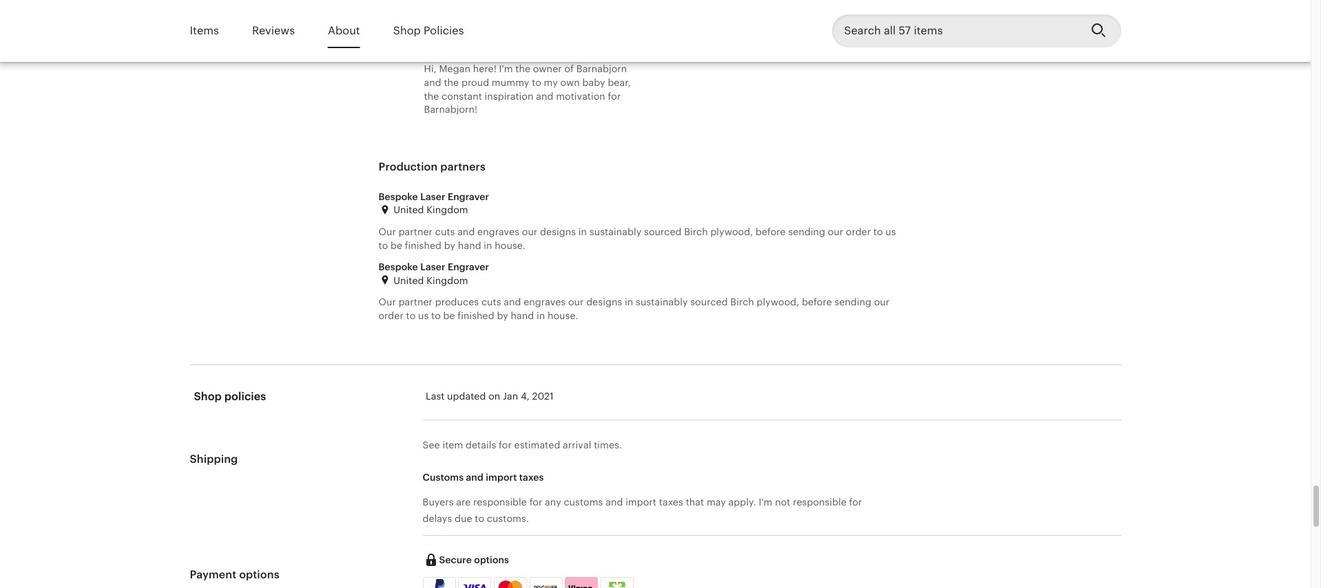 Task type: locate. For each thing, give the bounding box(es) containing it.
1 vertical spatial birch
[[730, 297, 754, 308]]

0 vertical spatial united kingdom
[[391, 205, 468, 216]]

options right payment
[[239, 569, 279, 582]]

and right produces
[[504, 297, 521, 308]]

0 horizontal spatial by
[[444, 240, 455, 251]]

1 horizontal spatial by
[[497, 311, 508, 322]]

1 horizontal spatial finished
[[458, 311, 494, 322]]

2 partner from the top
[[399, 297, 433, 308]]

1 horizontal spatial the
[[444, 77, 459, 88]]

for inside hi, megan here!  i'm the owner of barnabjorn and the proud mummy to my own baby bear, the constant inspiration and motivation for barnabjorn!
[[608, 91, 621, 102]]

shop policies link
[[393, 15, 464, 47]]

responsible right not
[[793, 497, 847, 508]]

0 horizontal spatial order
[[379, 311, 404, 322]]

0 horizontal spatial us
[[418, 311, 429, 322]]

sending inside our partner produces cuts and engraves our designs in sustainably sourced birch plywood, before sending our order to us to be finished by hand in house.
[[835, 297, 872, 308]]

updated
[[447, 391, 486, 402]]

1 vertical spatial sustainably
[[636, 297, 688, 308]]

1 engraver from the top
[[448, 191, 489, 202]]

policies
[[224, 390, 266, 403]]

1 horizontal spatial hand
[[511, 311, 534, 322]]

shipping
[[190, 453, 238, 466]]

2 vertical spatial the
[[424, 91, 439, 102]]

sending
[[788, 227, 825, 238], [835, 297, 872, 308]]

1 vertical spatial laser
[[420, 262, 445, 273]]

finished
[[405, 240, 442, 251], [458, 311, 494, 322]]

1 bespoke from the top
[[379, 191, 418, 202]]

bespoke laser engraver up produces
[[379, 262, 489, 273]]

engraves inside the our partner cuts and engraves our designs in sustainably sourced birch plywood, before sending our order to us to be finished by hand in house.
[[477, 227, 519, 238]]

0 vertical spatial united
[[393, 205, 424, 216]]

barnabjorn!
[[424, 104, 478, 115]]

partner
[[399, 227, 433, 238], [399, 297, 433, 308]]

1 vertical spatial kingdom
[[427, 275, 468, 286]]

i'm left not
[[759, 497, 773, 508]]

0 vertical spatial finished
[[405, 240, 442, 251]]

2 united kingdom from the top
[[391, 275, 468, 286]]

2 responsible from the left
[[793, 497, 847, 508]]

1 vertical spatial megan
[[439, 64, 470, 75]]

due
[[455, 514, 472, 525]]

0 vertical spatial bespoke laser engraver
[[379, 191, 489, 202]]

0 horizontal spatial hand
[[458, 240, 481, 251]]

0 vertical spatial kingdom
[[427, 205, 468, 216]]

house.
[[495, 240, 526, 251], [548, 311, 578, 322]]

responsible
[[473, 497, 527, 508], [793, 497, 847, 508]]

bespoke
[[379, 191, 418, 202], [379, 262, 418, 273]]

see
[[423, 440, 440, 451]]

my
[[544, 77, 558, 88]]

0 vertical spatial partner
[[399, 227, 433, 238]]

megan up hi,
[[424, 27, 460, 41]]

engraver down partners
[[448, 191, 489, 202]]

order inside the our partner cuts and engraves our designs in sustainably sourced birch plywood, before sending our order to us to be finished by hand in house.
[[846, 227, 871, 238]]

cuts right produces
[[481, 297, 501, 308]]

our for our partner produces cuts and engraves our designs in sustainably sourced birch plywood, before sending our order to us to be finished by hand in house.
[[379, 297, 396, 308]]

0 vertical spatial be
[[391, 240, 402, 251]]

1 vertical spatial united kingdom
[[391, 275, 468, 286]]

0 horizontal spatial house.
[[495, 240, 526, 251]]

kingdom down production partners
[[427, 205, 468, 216]]

birch
[[684, 227, 708, 238], [730, 297, 754, 308]]

united kingdom for cuts
[[391, 205, 468, 216]]

2 laser from the top
[[420, 262, 445, 273]]

2 our from the top
[[379, 297, 396, 308]]

2 engraver from the top
[[448, 262, 489, 273]]

2 bespoke laser engraver from the top
[[379, 262, 489, 273]]

megan right hi,
[[439, 64, 470, 75]]

are
[[456, 497, 471, 508]]

1 vertical spatial sourced
[[690, 297, 728, 308]]

customs.
[[487, 514, 529, 525]]

0 vertical spatial us
[[886, 227, 896, 238]]

1 horizontal spatial order
[[846, 227, 871, 238]]

0 vertical spatial shop
[[393, 24, 421, 37]]

cuts
[[435, 227, 455, 238], [481, 297, 501, 308]]

1 vertical spatial our
[[379, 297, 396, 308]]

shop left policies
[[194, 390, 222, 403]]

sourced
[[644, 227, 682, 238], [690, 297, 728, 308]]

1 vertical spatial house.
[[548, 311, 578, 322]]

partner inside the our partner cuts and engraves our designs in sustainably sourced birch plywood, before sending our order to us to be finished by hand in house.
[[399, 227, 433, 238]]

0 horizontal spatial before
[[756, 227, 786, 238]]

the up mummy
[[515, 64, 531, 75]]

1 vertical spatial cuts
[[481, 297, 501, 308]]

1 horizontal spatial sending
[[835, 297, 872, 308]]

the up barnabjorn!
[[424, 91, 439, 102]]

1 horizontal spatial shop
[[393, 24, 421, 37]]

customs
[[564, 497, 603, 508]]

0 vertical spatial order
[[846, 227, 871, 238]]

and inside buyers are responsible for any customs and import taxes that may apply. i'm not responsible for delays due to customs.
[[606, 497, 623, 508]]

1 united kingdom from the top
[[391, 205, 468, 216]]

import left 'that'
[[626, 497, 656, 508]]

2 kingdom from the top
[[427, 275, 468, 286]]

0 vertical spatial designs
[[540, 227, 576, 238]]

and right customs
[[606, 497, 623, 508]]

united kingdom down production partners
[[391, 205, 468, 216]]

0 vertical spatial megan
[[424, 27, 460, 41]]

shop
[[393, 24, 421, 37], [194, 390, 222, 403]]

0 horizontal spatial cuts
[[435, 227, 455, 238]]

1 horizontal spatial designs
[[586, 297, 622, 308]]

0 horizontal spatial taxes
[[519, 473, 544, 484]]

before
[[756, 227, 786, 238], [802, 297, 832, 308]]

united kingdom up produces
[[391, 275, 468, 286]]

designs inside our partner produces cuts and engraves our designs in sustainably sourced birch plywood, before sending our order to us to be finished by hand in house.
[[586, 297, 622, 308]]

1 vertical spatial import
[[626, 497, 656, 508]]

kingdom for produces
[[427, 275, 468, 286]]

responsible up customs.
[[473, 497, 527, 508]]

partner left produces
[[399, 297, 433, 308]]

1 our from the top
[[379, 227, 396, 238]]

laser up produces
[[420, 262, 445, 273]]

constant
[[442, 91, 482, 102]]

1 vertical spatial us
[[418, 311, 429, 322]]

partner down production
[[399, 227, 433, 238]]

our inside our partner produces cuts and engraves our designs in sustainably sourced birch plywood, before sending our order to us to be finished by hand in house.
[[379, 297, 396, 308]]

0 horizontal spatial plywood,
[[710, 227, 753, 238]]

finished inside the our partner cuts and engraves our designs in sustainably sourced birch plywood, before sending our order to us to be finished by hand in house.
[[405, 240, 442, 251]]

engraves
[[477, 227, 519, 238], [524, 297, 566, 308]]

laser down production partners
[[420, 191, 445, 202]]

0 vertical spatial our
[[379, 227, 396, 238]]

buyers are responsible for any customs and import taxes that may apply. i'm not responsible for delays due to customs.
[[423, 497, 862, 525]]

0 vertical spatial sustainably
[[590, 227, 642, 238]]

1 horizontal spatial before
[[802, 297, 832, 308]]

barnabjorn
[[576, 64, 627, 75]]

1 vertical spatial bespoke
[[379, 262, 418, 273]]

and
[[424, 77, 441, 88], [536, 91, 553, 102], [457, 227, 475, 238], [504, 297, 521, 308], [466, 473, 483, 484], [606, 497, 623, 508]]

0 vertical spatial taxes
[[519, 473, 544, 484]]

produces
[[435, 297, 479, 308]]

and down partners
[[457, 227, 475, 238]]

1 vertical spatial sending
[[835, 297, 872, 308]]

1 vertical spatial be
[[443, 311, 455, 322]]

1 vertical spatial taxes
[[659, 497, 683, 508]]

secure
[[439, 555, 472, 566]]

i'm up mummy
[[499, 64, 513, 75]]

2 horizontal spatial the
[[515, 64, 531, 75]]

payment options
[[190, 569, 279, 582]]

0 horizontal spatial shop
[[194, 390, 222, 403]]

partner inside our partner produces cuts and engraves our designs in sustainably sourced birch plywood, before sending our order to us to be finished by hand in house.
[[399, 297, 433, 308]]

1 vertical spatial partner
[[399, 297, 433, 308]]

1 vertical spatial engraver
[[448, 262, 489, 273]]

1 bespoke laser engraver from the top
[[379, 191, 489, 202]]

hi,
[[424, 64, 437, 75]]

0 vertical spatial import
[[486, 473, 517, 484]]

1 horizontal spatial taxes
[[659, 497, 683, 508]]

finished down produces
[[458, 311, 494, 322]]

sustainably inside our partner produces cuts and engraves our designs in sustainably sourced birch plywood, before sending our order to us to be finished by hand in house.
[[636, 297, 688, 308]]

0 vertical spatial bespoke
[[379, 191, 418, 202]]

our partner cuts and engraves our designs in sustainably sourced birch plywood, before sending our order to us to be finished by hand in house.
[[379, 227, 896, 251]]

0 horizontal spatial responsible
[[473, 497, 527, 508]]

0 horizontal spatial options
[[239, 569, 279, 582]]

0 vertical spatial laser
[[420, 191, 445, 202]]

1 vertical spatial before
[[802, 297, 832, 308]]

0 vertical spatial engraver
[[448, 191, 489, 202]]

the up the "constant"
[[444, 77, 459, 88]]

cuts down production partners
[[435, 227, 455, 238]]

import down details
[[486, 473, 517, 484]]

1 horizontal spatial house.
[[548, 311, 578, 322]]

1 horizontal spatial plywood,
[[757, 297, 799, 308]]

i'm inside hi, megan here!  i'm the owner of barnabjorn and the proud mummy to my own baby bear, the constant inspiration and motivation for barnabjorn!
[[499, 64, 513, 75]]

jan
[[503, 391, 518, 402]]

sustainably inside the our partner cuts and engraves our designs in sustainably sourced birch plywood, before sending our order to us to be finished by hand in house.
[[590, 227, 642, 238]]

1 partner from the top
[[399, 227, 433, 238]]

plywood,
[[710, 227, 753, 238], [757, 297, 799, 308]]

1 vertical spatial plywood,
[[757, 297, 799, 308]]

0 horizontal spatial designs
[[540, 227, 576, 238]]

bespoke laser engraver down production partners
[[379, 191, 489, 202]]

laser
[[420, 191, 445, 202], [420, 262, 445, 273]]

production partners
[[379, 160, 486, 173]]

house. inside our partner produces cuts and engraves our designs in sustainably sourced birch plywood, before sending our order to us to be finished by hand in house.
[[548, 311, 578, 322]]

0 vertical spatial engraves
[[477, 227, 519, 238]]

options up visa icon
[[474, 555, 509, 566]]

of
[[564, 64, 574, 75]]

bespoke for our partner cuts and engraves our designs in sustainably sourced birch plywood, before sending our order to us to be finished by hand in house.
[[379, 191, 418, 202]]

the
[[515, 64, 531, 75], [444, 77, 459, 88], [424, 91, 439, 102]]

birch inside the our partner cuts and engraves our designs in sustainably sourced birch plywood, before sending our order to us to be finished by hand in house.
[[684, 227, 708, 238]]

be inside our partner produces cuts and engraves our designs in sustainably sourced birch plywood, before sending our order to us to be finished by hand in house.
[[443, 311, 455, 322]]

1 horizontal spatial i'm
[[759, 497, 773, 508]]

0 vertical spatial cuts
[[435, 227, 455, 238]]

baby
[[582, 77, 605, 88]]

hand
[[458, 240, 481, 251], [511, 311, 534, 322]]

taxes left 'that'
[[659, 497, 683, 508]]

1 horizontal spatial be
[[443, 311, 455, 322]]

united kingdom
[[391, 205, 468, 216], [391, 275, 468, 286]]

engraver up produces
[[448, 262, 489, 273]]

kingdom up produces
[[427, 275, 468, 286]]

1 vertical spatial options
[[239, 569, 279, 582]]

0 vertical spatial house.
[[495, 240, 526, 251]]

and inside our partner produces cuts and engraves our designs in sustainably sourced birch plywood, before sending our order to us to be finished by hand in house.
[[504, 297, 521, 308]]

our for our partner cuts and engraves our designs in sustainably sourced birch plywood, before sending our order to us to be finished by hand in house.
[[379, 227, 396, 238]]

1 horizontal spatial import
[[626, 497, 656, 508]]

and down hi,
[[424, 77, 441, 88]]

finished up produces
[[405, 240, 442, 251]]

birch inside our partner produces cuts and engraves our designs in sustainably sourced birch plywood, before sending our order to us to be finished by hand in house.
[[730, 297, 754, 308]]

united for cuts
[[393, 205, 424, 216]]

in
[[579, 227, 587, 238], [484, 240, 492, 251], [625, 297, 633, 308], [537, 311, 545, 322]]

partner for to
[[399, 297, 433, 308]]

1 vertical spatial hand
[[511, 311, 534, 322]]

i'm
[[499, 64, 513, 75], [759, 497, 773, 508]]

customs
[[423, 473, 464, 484]]

by
[[444, 240, 455, 251], [497, 311, 508, 322]]

1 laser from the top
[[420, 191, 445, 202]]

hand inside our partner produces cuts and engraves our designs in sustainably sourced birch plywood, before sending our order to us to be finished by hand in house.
[[511, 311, 534, 322]]

0 vertical spatial birch
[[684, 227, 708, 238]]

0 vertical spatial options
[[474, 555, 509, 566]]

1 vertical spatial finished
[[458, 311, 494, 322]]

house. inside the our partner cuts and engraves our designs in sustainably sourced birch plywood, before sending our order to us to be finished by hand in house.
[[495, 240, 526, 251]]

0 horizontal spatial engraves
[[477, 227, 519, 238]]

mummy
[[492, 77, 529, 88]]

for
[[608, 91, 621, 102], [499, 440, 512, 451], [529, 497, 542, 508], [849, 497, 862, 508]]

laser for produces
[[420, 262, 445, 273]]

0 vertical spatial plywood,
[[710, 227, 753, 238]]

0 vertical spatial by
[[444, 240, 455, 251]]

engraver for cuts
[[448, 262, 489, 273]]

us
[[886, 227, 896, 238], [418, 311, 429, 322]]

customs and import taxes
[[423, 473, 544, 484]]

laser for cuts
[[420, 191, 445, 202]]

0 horizontal spatial be
[[391, 240, 402, 251]]

our inside the our partner cuts and engraves our designs in sustainably sourced birch plywood, before sending our order to us to be finished by hand in house.
[[379, 227, 396, 238]]

1 vertical spatial bespoke laser engraver
[[379, 262, 489, 273]]

may
[[707, 497, 726, 508]]

order
[[846, 227, 871, 238], [379, 311, 404, 322]]

our
[[522, 227, 538, 238], [828, 227, 843, 238], [568, 297, 584, 308], [874, 297, 890, 308]]

taxes down the estimated
[[519, 473, 544, 484]]

kingdom
[[427, 205, 468, 216], [427, 275, 468, 286]]

shop left policies at left
[[393, 24, 421, 37]]

1 vertical spatial the
[[444, 77, 459, 88]]

1 vertical spatial order
[[379, 311, 404, 322]]

1 horizontal spatial sourced
[[690, 297, 728, 308]]

1 vertical spatial i'm
[[759, 497, 773, 508]]

1 horizontal spatial responsible
[[793, 497, 847, 508]]

our
[[379, 227, 396, 238], [379, 297, 396, 308]]

1 horizontal spatial cuts
[[481, 297, 501, 308]]

megan
[[424, 27, 460, 41], [439, 64, 470, 75]]

1 horizontal spatial birch
[[730, 297, 754, 308]]

import
[[486, 473, 517, 484], [626, 497, 656, 508]]

0 vertical spatial sourced
[[644, 227, 682, 238]]

to
[[532, 77, 541, 88], [874, 227, 883, 238], [379, 240, 388, 251], [406, 311, 416, 322], [431, 311, 441, 322], [475, 514, 484, 525]]

2 bespoke from the top
[[379, 262, 418, 273]]

engraver
[[448, 191, 489, 202], [448, 262, 489, 273]]

1 united from the top
[[393, 205, 424, 216]]

1 vertical spatial shop
[[194, 390, 222, 403]]

taxes
[[519, 473, 544, 484], [659, 497, 683, 508]]

0 horizontal spatial the
[[424, 91, 439, 102]]

0 horizontal spatial sourced
[[644, 227, 682, 238]]

bespoke laser engraver
[[379, 191, 489, 202], [379, 262, 489, 273]]

cuts inside the our partner cuts and engraves our designs in sustainably sourced birch plywood, before sending our order to us to be finished by hand in house.
[[435, 227, 455, 238]]

bespoke laser engraver for produces
[[379, 262, 489, 273]]

united
[[393, 205, 424, 216], [393, 275, 424, 286]]

policies
[[424, 24, 464, 37]]

0 horizontal spatial i'm
[[499, 64, 513, 75]]

1 horizontal spatial us
[[886, 227, 896, 238]]

1 vertical spatial engraves
[[524, 297, 566, 308]]

owner
[[533, 64, 562, 75]]

0 vertical spatial hand
[[458, 240, 481, 251]]

1 vertical spatial by
[[497, 311, 508, 322]]

2021
[[532, 391, 554, 402]]

options
[[474, 555, 509, 566], [239, 569, 279, 582]]

2 united from the top
[[393, 275, 424, 286]]

visa image
[[463, 582, 486, 589]]

1 vertical spatial united
[[393, 275, 424, 286]]

be
[[391, 240, 402, 251], [443, 311, 455, 322]]

1 kingdom from the top
[[427, 205, 468, 216]]

sustainably
[[590, 227, 642, 238], [636, 297, 688, 308]]



Task type: describe. For each thing, give the bounding box(es) containing it.
here!
[[473, 64, 497, 75]]

united for produces
[[393, 275, 424, 286]]

delays
[[423, 514, 452, 525]]

discover image
[[530, 580, 563, 589]]

items link
[[190, 15, 219, 47]]

details
[[466, 440, 496, 451]]

paypal image
[[425, 580, 454, 589]]

secure options
[[439, 555, 509, 566]]

buyers
[[423, 497, 454, 508]]

before inside the our partner cuts and engraves our designs in sustainably sourced birch plywood, before sending our order to us to be finished by hand in house.
[[756, 227, 786, 238]]

arrival
[[563, 440, 591, 451]]

i'm inside buyers are responsible for any customs and import taxes that may apply. i'm not responsible for delays due to customs.
[[759, 497, 773, 508]]

production
[[379, 160, 438, 173]]

items
[[190, 24, 219, 37]]

sourced inside our partner produces cuts and engraves our designs in sustainably sourced birch plywood, before sending our order to us to be finished by hand in house.
[[690, 297, 728, 308]]

us inside the our partner cuts and engraves our designs in sustainably sourced birch plywood, before sending our order to us to be finished by hand in house.
[[886, 227, 896, 238]]

plywood, inside the our partner cuts and engraves our designs in sustainably sourced birch plywood, before sending our order to us to be finished by hand in house.
[[710, 227, 753, 238]]

last updated on jan 4, 2021
[[426, 391, 554, 402]]

designs inside the our partner cuts and engraves our designs in sustainably sourced birch plywood, before sending our order to us to be finished by hand in house.
[[540, 227, 576, 238]]

shop policies
[[194, 390, 266, 403]]

inspiration
[[485, 91, 534, 102]]

not
[[775, 497, 790, 508]]

estimated
[[514, 440, 560, 451]]

united kingdom for produces
[[391, 275, 468, 286]]

times.
[[594, 440, 622, 451]]

kingdom for cuts
[[427, 205, 468, 216]]

to inside buyers are responsible for any customs and import taxes that may apply. i'm not responsible for delays due to customs.
[[475, 514, 484, 525]]

be inside the our partner cuts and engraves our designs in sustainably sourced birch plywood, before sending our order to us to be finished by hand in house.
[[391, 240, 402, 251]]

item
[[443, 440, 463, 451]]

bespoke laser engraver for cuts
[[379, 191, 489, 202]]

reviews
[[252, 24, 295, 37]]

options for secure options
[[474, 555, 509, 566]]

to inside hi, megan here!  i'm the owner of barnabjorn and the proud mummy to my own baby bear, the constant inspiration and motivation for barnabjorn!
[[532, 77, 541, 88]]

taxes inside buyers are responsible for any customs and import taxes that may apply. i'm not responsible for delays due to customs.
[[659, 497, 683, 508]]

before inside our partner produces cuts and engraves our designs in sustainably sourced birch plywood, before sending our order to us to be finished by hand in house.
[[802, 297, 832, 308]]

reviews link
[[252, 15, 295, 47]]

megan inside hi, megan here!  i'm the owner of barnabjorn and the proud mummy to my own baby bear, the constant inspiration and motivation for barnabjorn!
[[439, 64, 470, 75]]

4,
[[521, 391, 530, 402]]

and inside the our partner cuts and engraves our designs in sustainably sourced birch plywood, before sending our order to us to be finished by hand in house.
[[457, 227, 475, 238]]

us inside our partner produces cuts and engraves our designs in sustainably sourced birch plywood, before sending our order to us to be finished by hand in house.
[[418, 311, 429, 322]]

partners
[[440, 160, 486, 173]]

hi, megan here!  i'm the owner of barnabjorn and the proud mummy to my own baby bear, the constant inspiration and motivation for barnabjorn!
[[424, 64, 631, 115]]

giftcard image
[[606, 582, 629, 589]]

0 vertical spatial the
[[515, 64, 531, 75]]

sending inside the our partner cuts and engraves our designs in sustainably sourced birch plywood, before sending our order to us to be finished by hand in house.
[[788, 227, 825, 238]]

about
[[328, 24, 360, 37]]

0 horizontal spatial import
[[486, 473, 517, 484]]

last
[[426, 391, 445, 402]]

payment
[[190, 569, 236, 582]]

shop for shop policies
[[393, 24, 421, 37]]

options for payment options
[[239, 569, 279, 582]]

proud
[[461, 77, 489, 88]]

import inside buyers are responsible for any customs and import taxes that may apply. i'm not responsible for delays due to customs.
[[626, 497, 656, 508]]

bespoke for our partner produces cuts and engraves our designs in sustainably sourced birch plywood, before sending our order to us to be finished by hand in house.
[[379, 262, 418, 273]]

shop for shop policies
[[194, 390, 222, 403]]

engraves inside our partner produces cuts and engraves our designs in sustainably sourced birch plywood, before sending our order to us to be finished by hand in house.
[[524, 297, 566, 308]]

motivation
[[556, 91, 605, 102]]

own
[[560, 77, 580, 88]]

any
[[545, 497, 561, 508]]

see item details for estimated arrival times.
[[423, 440, 622, 451]]

our partner produces cuts and engraves our designs in sustainably sourced birch plywood, before sending our order to us to be finished by hand in house.
[[379, 297, 890, 322]]

by inside our partner produces cuts and engraves our designs in sustainably sourced birch plywood, before sending our order to us to be finished by hand in house.
[[497, 311, 508, 322]]

bear,
[[608, 77, 631, 88]]

Search all 57 items text field
[[832, 14, 1080, 48]]

hand inside the our partner cuts and engraves our designs in sustainably sourced birch plywood, before sending our order to us to be finished by hand in house.
[[458, 240, 481, 251]]

mastercard image
[[496, 580, 525, 589]]

that
[[686, 497, 704, 508]]

engraver for and
[[448, 191, 489, 202]]

plywood, inside our partner produces cuts and engraves our designs in sustainably sourced birch plywood, before sending our order to us to be finished by hand in house.
[[757, 297, 799, 308]]

and up the are
[[466, 473, 483, 484]]

1 responsible from the left
[[473, 497, 527, 508]]

by inside the our partner cuts and engraves our designs in sustainably sourced birch plywood, before sending our order to us to be finished by hand in house.
[[444, 240, 455, 251]]

finished inside our partner produces cuts and engraves our designs in sustainably sourced birch plywood, before sending our order to us to be finished by hand in house.
[[458, 311, 494, 322]]

about link
[[328, 15, 360, 47]]

on
[[488, 391, 500, 402]]

shop policies
[[393, 24, 464, 37]]

order inside our partner produces cuts and engraves our designs in sustainably sourced birch plywood, before sending our order to us to be finished by hand in house.
[[379, 311, 404, 322]]

cuts inside our partner produces cuts and engraves our designs in sustainably sourced birch plywood, before sending our order to us to be finished by hand in house.
[[481, 297, 501, 308]]

and down "my"
[[536, 91, 553, 102]]

sourced inside the our partner cuts and engraves our designs in sustainably sourced birch plywood, before sending our order to us to be finished by hand in house.
[[644, 227, 682, 238]]

apply.
[[729, 497, 756, 508]]

klarna image
[[565, 578, 598, 589]]

partner for be
[[399, 227, 433, 238]]



Task type: vqa. For each thing, say whether or not it's contained in the screenshot.
bottommost sending
yes



